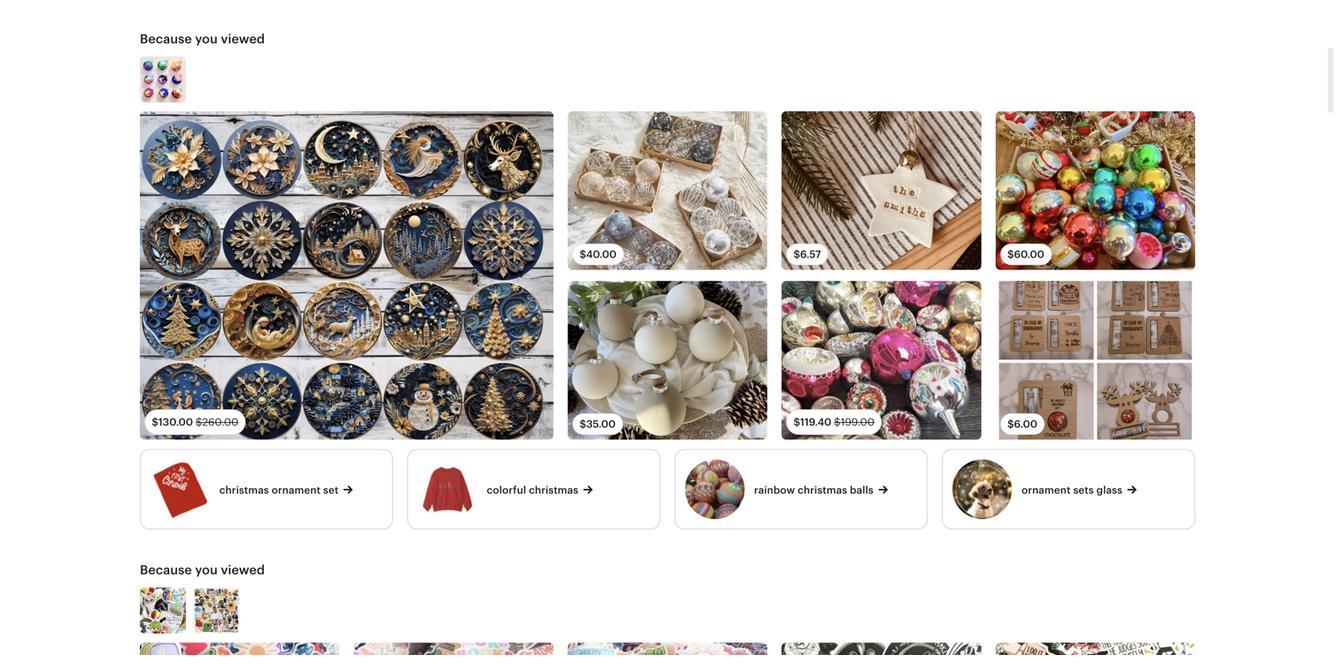 Task type: locate. For each thing, give the bounding box(es) containing it.
10-100 pcs book stickers, inspirational reading water bottle stickers for kids teens students teachers, waterproof sticker for laptop image
[[354, 643, 554, 655]]

ornament
[[272, 484, 321, 496], [1022, 484, 1071, 496]]

$ for $ 119.40 $ 199.00
[[794, 416, 801, 428]]

$ for $ 40.00
[[580, 248, 587, 260]]

$ 40.00
[[580, 248, 617, 260]]

1 vertical spatial you
[[195, 563, 218, 577]]

1 ornament from the left
[[272, 484, 321, 496]]

christmas right 'colorful'
[[529, 484, 579, 496]]

because
[[140, 32, 192, 46], [140, 563, 192, 577]]

christmas left balls
[[798, 484, 848, 496]]

40.00
[[587, 248, 617, 260]]

6.57
[[801, 248, 822, 260]]

0 vertical spatial because
[[140, 32, 192, 46]]

1 because from the top
[[140, 32, 192, 46]]

because you viewed
[[140, 32, 265, 46], [140, 563, 265, 577]]

1 vertical spatial because you viewed
[[140, 563, 265, 577]]

0 vertical spatial viewed
[[221, 32, 265, 46]]

2 christmas from the left
[[529, 484, 579, 496]]

because you viewed up 5-300 pc meme stickers - internet funny diy stickers for hydroflask laptop luggage... waterproof 100% vinyl image
[[140, 563, 265, 577]]

because up set of 12 multicolored gold leaf christmas ornaments - colorful metallic 2" glass balls image
[[140, 32, 192, 46]]

ornament left set
[[272, 484, 321, 496]]

colorful
[[487, 484, 527, 496]]

1 horizontal spatial christmas
[[529, 484, 579, 496]]

0 horizontal spatial christmas
[[219, 484, 269, 496]]

$ for $ 6.57
[[794, 248, 801, 260]]

balls
[[850, 484, 874, 496]]

$ 119.40 $ 199.00
[[794, 416, 875, 428]]

1 horizontal spatial ornament
[[1022, 484, 1071, 496]]

viewed
[[221, 32, 265, 46], [221, 563, 265, 577]]

set of 6 neutral textured christmas ornaments| matte finish| perfect for pinterest-worthy trees image
[[568, 281, 768, 440]]

rainbow christmas balls
[[755, 484, 874, 496]]

0 horizontal spatial ornament
[[272, 484, 321, 496]]

because up 100 varied colors cool sticker lot book fun pack laptop car alien decals image
[[140, 563, 192, 577]]

2 because from the top
[[140, 563, 192, 577]]

because you viewed up set of 12 multicolored gold leaf christmas ornaments - colorful metallic 2" glass balls image
[[140, 32, 265, 46]]

set
[[323, 484, 339, 496]]

christmas ornaments set christmas ball ornaments shiny christmas tree decorations christmas holiday decoration christmas tree ornaments set image
[[568, 111, 768, 270]]

2 horizontal spatial christmas
[[798, 484, 848, 496]]

2 you from the top
[[195, 563, 218, 577]]

1 because you viewed from the top
[[140, 32, 265, 46]]

$ for $ 60.00
[[1008, 248, 1015, 260]]

0 vertical spatial you
[[195, 32, 218, 46]]

christmas down 260.00
[[219, 484, 269, 496]]

$ 6.57
[[794, 248, 822, 260]]

3 christmas from the left
[[798, 484, 848, 496]]

1 vertical spatial viewed
[[221, 563, 265, 577]]

sets
[[1074, 484, 1095, 496]]

christmas for colorful christmas
[[529, 484, 579, 496]]

100 varied colors cool sticker lot book fun pack laptop car alien decals image
[[140, 588, 186, 634]]

you
[[195, 32, 218, 46], [195, 563, 218, 577]]

ornament left sets
[[1022, 484, 1071, 496]]

1 vertical spatial because
[[140, 563, 192, 577]]

$ for $ 35.00
[[580, 418, 587, 430]]

$
[[580, 248, 587, 260], [794, 248, 801, 260], [1008, 248, 1015, 260], [152, 416, 158, 428], [196, 416, 202, 428], [794, 416, 801, 428], [835, 416, 841, 428], [580, 418, 587, 430], [1008, 418, 1015, 430]]

$ for $ 130.00 $ 260.00
[[152, 416, 158, 428]]

christmas for rainbow christmas balls
[[798, 484, 848, 496]]

1 viewed from the top
[[221, 32, 265, 46]]

christmas
[[219, 484, 269, 496], [529, 484, 579, 496], [798, 484, 848, 496]]

0 vertical spatial because you viewed
[[140, 32, 265, 46]]



Task type: describe. For each thing, give the bounding box(es) containing it.
119.40
[[801, 416, 832, 428]]

50 cool black and white goth laptop stickers dark skull tattoo decals image
[[782, 643, 982, 655]]

glass
[[1097, 484, 1123, 496]]

2 viewed from the top
[[221, 563, 265, 577]]

motivational quote stickers (10pc-300pcs) for laptop, holographic inspirational stickers for water bottles, hydroflask, affirmation pack image
[[568, 643, 768, 655]]

2 ornament from the left
[[1022, 484, 1071, 496]]

holiday money holder ornaments, christmas, hanukkah, birthday, tooth fairy themes, personalization available. some also hold chocolate candy image
[[996, 281, 1196, 440]]

20 spectacular navy and gold.  non-textured christmas ornaments on a flat one-sided ceramic ornament set of 20 image
[[140, 111, 554, 440]]

christmas ornament set
[[219, 484, 339, 496]]

$ for $ 6.00
[[1008, 418, 1015, 430]]

199.00
[[841, 416, 875, 428]]

rainbow
[[755, 484, 796, 496]]

60.00
[[1015, 248, 1045, 260]]

$ 130.00 $ 260.00
[[152, 416, 239, 428]]

colorful christmas
[[487, 484, 579, 496]]

5-300 pc meme stickers - internet funny diy stickers for hydroflask laptop luggage... waterproof 100% vinyl image
[[194, 588, 240, 634]]

1 you from the top
[[195, 32, 218, 46]]

1 christmas from the left
[[219, 484, 269, 496]]

130.00
[[158, 416, 193, 428]]

75 cute mixed colors sticker lot book fun pack laptop car decals image
[[996, 643, 1196, 655]]

35.00
[[587, 418, 616, 430]]

20 assorted christmas glass indent ornaments 1950s christmas decoration vintage shiny christmas tree holiday retro decor silver gold green image
[[782, 281, 982, 440]]

ornament sets glass
[[1022, 484, 1123, 496]]

2 because you viewed from the top
[[140, 563, 265, 577]]

6.00
[[1015, 418, 1038, 430]]

$ 60.00
[[1008, 248, 1045, 260]]

set of 12 multicolored gold leaf christmas ornaments - colorful metallic 2" glass balls image
[[140, 56, 186, 102]]

$ 35.00
[[580, 418, 616, 430]]

handmade personalised clay bauble tree decoration, christmas decoration, tree decs, boho decor, bohemian, xmas, noel, decoration gift image
[[782, 111, 982, 270]]

beautiful nostalgic oldlovely mercury glass various styles shapes sizes colors vintage christmas ornaments choose from 6 to 36 in menu image
[[996, 111, 1196, 270]]

$ 6.00
[[1008, 418, 1038, 430]]

260.00
[[202, 416, 239, 428]]



Task type: vqa. For each thing, say whether or not it's contained in the screenshot.
the Etsy
no



